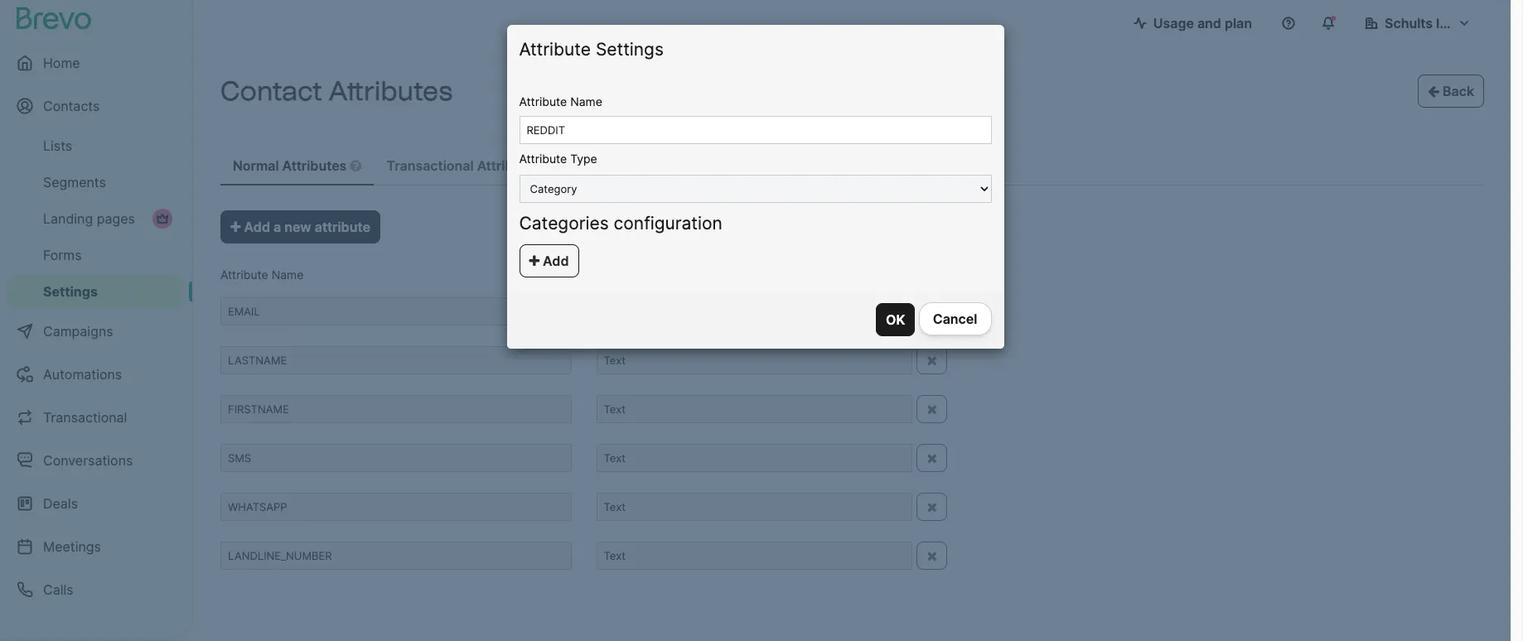 Task type: vqa. For each thing, say whether or not it's contained in the screenshot.
top plus icon
yes



Task type: describe. For each thing, give the bounding box(es) containing it.
categories configuration
[[519, 213, 722, 233]]

inc
[[1436, 15, 1455, 31]]

attributes for contact attributes
[[328, 75, 453, 107]]

pages
[[97, 210, 135, 227]]

contact attributes
[[220, 75, 453, 107]]

deals link
[[7, 484, 182, 524]]

0 horizontal spatial name
[[271, 268, 304, 282]]

lists link
[[7, 129, 182, 162]]

transactional link
[[7, 398, 182, 438]]

5 times image from the top
[[927, 501, 937, 514]]

schults
[[1385, 15, 1433, 31]]

attributes for normal attributes
[[282, 157, 347, 174]]

arrow left image
[[1428, 85, 1439, 98]]

add for add a new attribute
[[244, 219, 270, 235]]

schults inc button
[[1352, 7, 1484, 40]]

back
[[1439, 83, 1474, 99]]

segments
[[43, 174, 106, 191]]

home link
[[7, 43, 182, 83]]

back link
[[1418, 75, 1484, 108]]

transactional attributes link
[[374, 148, 569, 186]]

contacts link
[[7, 86, 182, 126]]

plan
[[1225, 15, 1252, 31]]

add a new attribute
[[241, 219, 370, 235]]

attribute settings
[[519, 39, 664, 60]]

attribute
[[315, 219, 370, 235]]

calculated
[[581, 157, 650, 174]]

meetings link
[[7, 527, 182, 567]]

cancel
[[933, 311, 977, 327]]

calls
[[43, 582, 73, 598]]

lists
[[43, 138, 72, 154]]

add for add
[[540, 253, 569, 269]]

usage and plan
[[1153, 15, 1252, 31]]

conversations
[[43, 452, 133, 469]]

calls link
[[7, 570, 182, 610]]

attributes for transactional attributes
[[477, 157, 541, 174]]

transactional attributes
[[387, 157, 545, 174]]

automations
[[43, 366, 122, 383]]

plus image for add
[[529, 254, 540, 267]]

question circle image for normal attributes
[[350, 159, 361, 172]]

question circle image for transactional attributes
[[545, 159, 556, 172]]

deals
[[43, 496, 78, 512]]

forms link
[[7, 239, 182, 272]]



Task type: locate. For each thing, give the bounding box(es) containing it.
attribute name
[[519, 94, 602, 109], [220, 268, 304, 282]]

attributes
[[328, 75, 453, 107], [282, 157, 347, 174], [477, 157, 541, 174]]

campaigns link
[[7, 312, 182, 351]]

conversations link
[[7, 441, 182, 481]]

0 vertical spatial settings
[[596, 39, 664, 60]]

question circle image inside "normal attributes" link
[[350, 159, 361, 172]]

calculated values
[[581, 157, 700, 174]]

0 vertical spatial attribute name
[[519, 94, 602, 109]]

add link
[[519, 244, 579, 277]]

forms
[[43, 247, 82, 264]]

attribute
[[519, 39, 591, 60], [519, 94, 567, 109], [519, 152, 567, 166], [220, 268, 268, 282]]

1 horizontal spatial question circle image
[[545, 159, 556, 172]]

new
[[284, 219, 311, 235]]

1 question circle image from the left
[[350, 159, 361, 172]]

contacts
[[43, 98, 100, 114]]

transactional for transactional
[[43, 409, 127, 426]]

left___rvooi image
[[156, 212, 169, 225]]

categories
[[519, 213, 609, 233]]

calculated values link
[[569, 148, 724, 186]]

attribute type
[[519, 152, 597, 166]]

usage
[[1153, 15, 1194, 31]]

1 horizontal spatial settings
[[596, 39, 664, 60]]

1 vertical spatial transactional
[[43, 409, 127, 426]]

landing pages
[[43, 210, 135, 227]]

3 times image from the top
[[927, 403, 937, 416]]

automations link
[[7, 355, 182, 394]]

name down attribute settings
[[570, 94, 602, 109]]

ok
[[886, 312, 905, 328]]

1 horizontal spatial attribute name
[[519, 94, 602, 109]]

0 horizontal spatial add
[[244, 219, 270, 235]]

1 horizontal spatial plus image
[[529, 254, 540, 267]]

0 horizontal spatial question circle image
[[350, 159, 361, 172]]

1 horizontal spatial name
[[570, 94, 602, 109]]

1 horizontal spatial add
[[540, 253, 569, 269]]

landing pages link
[[7, 202, 182, 235]]

attribute name up the attribute type in the top of the page
[[519, 94, 602, 109]]

1 vertical spatial name
[[271, 268, 304, 282]]

and
[[1197, 15, 1221, 31]]

normal attributes link
[[220, 148, 374, 186]]

usage and plan button
[[1120, 7, 1265, 40]]

landing
[[43, 210, 93, 227]]

plus image inside add link
[[529, 254, 540, 267]]

ok button
[[876, 304, 915, 337]]

plus image down categories
[[529, 254, 540, 267]]

settings
[[596, 39, 664, 60], [43, 283, 98, 300]]

schults inc
[[1385, 15, 1455, 31]]

segments link
[[7, 166, 182, 199]]

1 vertical spatial settings
[[43, 283, 98, 300]]

times image
[[927, 550, 937, 563]]

cancel button
[[919, 302, 991, 335]]

type
[[570, 152, 597, 166]]

a
[[273, 219, 281, 235]]

0 vertical spatial transactional
[[387, 157, 474, 174]]

plus image inside add a new attribute link
[[230, 220, 241, 234]]

settings link
[[7, 275, 182, 308]]

None text field
[[220, 347, 571, 375], [220, 444, 571, 473], [220, 493, 571, 522], [220, 347, 571, 375], [220, 444, 571, 473], [220, 493, 571, 522]]

1 vertical spatial attribute name
[[220, 268, 304, 282]]

0 horizontal spatial plus image
[[230, 220, 241, 234]]

question circle image left the type
[[545, 159, 556, 172]]

configuration
[[614, 213, 722, 233]]

normal
[[233, 157, 279, 174]]

2 times image from the top
[[927, 354, 937, 367]]

0 horizontal spatial transactional
[[43, 409, 127, 426]]

0 vertical spatial name
[[570, 94, 602, 109]]

name down a
[[271, 268, 304, 282]]

0 vertical spatial plus image
[[230, 220, 241, 234]]

0 vertical spatial add
[[244, 219, 270, 235]]

add left a
[[244, 219, 270, 235]]

normal attributes
[[233, 157, 350, 174]]

transactional
[[387, 157, 474, 174], [43, 409, 127, 426]]

transactional for transactional attributes
[[387, 157, 474, 174]]

campaigns
[[43, 323, 113, 340]]

4 times image from the top
[[927, 452, 937, 465]]

contact
[[220, 75, 322, 107]]

1 vertical spatial add
[[540, 253, 569, 269]]

question circle image up the attribute
[[350, 159, 361, 172]]

times image
[[927, 305, 937, 319], [927, 354, 937, 367], [927, 403, 937, 416], [927, 452, 937, 465], [927, 501, 937, 514]]

values
[[654, 157, 697, 174]]

0 horizontal spatial settings
[[43, 283, 98, 300]]

question circle image inside transactional attributes link
[[545, 159, 556, 172]]

1 times image from the top
[[927, 305, 937, 319]]

plus image
[[230, 220, 241, 234], [529, 254, 540, 267]]

2 question circle image from the left
[[545, 159, 556, 172]]

add a new attribute link
[[220, 210, 380, 244]]

meetings
[[43, 539, 101, 555]]

1 vertical spatial plus image
[[529, 254, 540, 267]]

0 horizontal spatial attribute name
[[220, 268, 304, 282]]

add
[[244, 219, 270, 235], [540, 253, 569, 269]]

home
[[43, 55, 80, 71]]

attribute name down a
[[220, 268, 304, 282]]

plus image left a
[[230, 220, 241, 234]]

plus image for add a new attribute
[[230, 220, 241, 234]]

None text field
[[519, 116, 991, 145], [220, 298, 571, 326], [220, 396, 571, 424], [220, 542, 571, 570], [519, 116, 991, 145], [220, 298, 571, 326], [220, 396, 571, 424], [220, 542, 571, 570]]

name
[[570, 94, 602, 109], [271, 268, 304, 282]]

1 horizontal spatial transactional
[[387, 157, 474, 174]]

question circle image
[[350, 159, 361, 172], [545, 159, 556, 172]]

add down categories
[[540, 253, 569, 269]]



